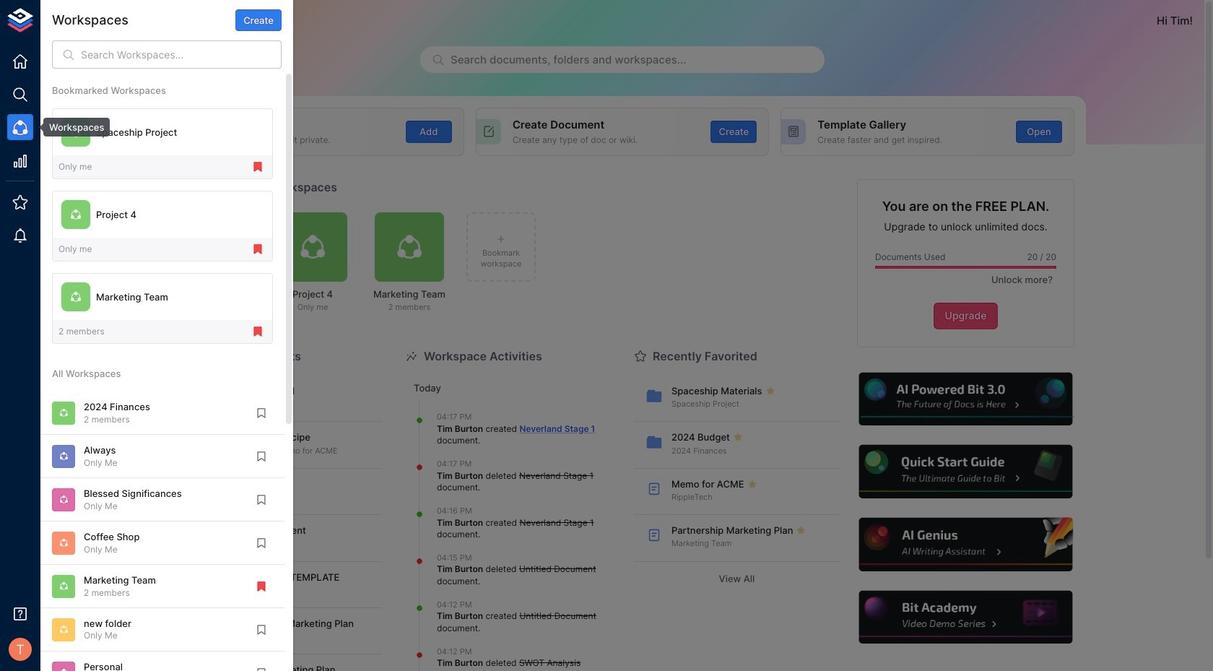 Task type: locate. For each thing, give the bounding box(es) containing it.
bookmark image
[[255, 407, 268, 420], [255, 493, 268, 506], [255, 537, 268, 550], [255, 623, 268, 636]]

help image
[[858, 370, 1075, 428], [858, 443, 1075, 501], [858, 516, 1075, 573], [858, 589, 1075, 646]]

1 remove bookmark image from the top
[[251, 243, 264, 256]]

2 bookmark image from the top
[[255, 667, 268, 671]]

Search Workspaces... text field
[[81, 40, 282, 69]]

4 bookmark image from the top
[[255, 623, 268, 636]]

3 help image from the top
[[858, 516, 1075, 573]]

tooltip
[[33, 118, 110, 137]]

2 help image from the top
[[858, 443, 1075, 501]]

0 vertical spatial remove bookmark image
[[251, 161, 264, 174]]

remove bookmark image
[[251, 161, 264, 174], [255, 580, 268, 593]]

0 vertical spatial remove bookmark image
[[251, 243, 264, 256]]

1 vertical spatial remove bookmark image
[[255, 580, 268, 593]]

3 bookmark image from the top
[[255, 537, 268, 550]]

0 vertical spatial bookmark image
[[255, 450, 268, 463]]

4 help image from the top
[[858, 589, 1075, 646]]

1 vertical spatial remove bookmark image
[[251, 325, 264, 338]]

bookmark image
[[255, 450, 268, 463], [255, 667, 268, 671]]

1 bookmark image from the top
[[255, 450, 268, 463]]

1 vertical spatial bookmark image
[[255, 667, 268, 671]]

remove bookmark image
[[251, 243, 264, 256], [251, 325, 264, 338]]



Task type: vqa. For each thing, say whether or not it's contained in the screenshot.
tooltip
yes



Task type: describe. For each thing, give the bounding box(es) containing it.
1 help image from the top
[[858, 370, 1075, 428]]

2 bookmark image from the top
[[255, 493, 268, 506]]

2 remove bookmark image from the top
[[251, 325, 264, 338]]

1 bookmark image from the top
[[255, 407, 268, 420]]



